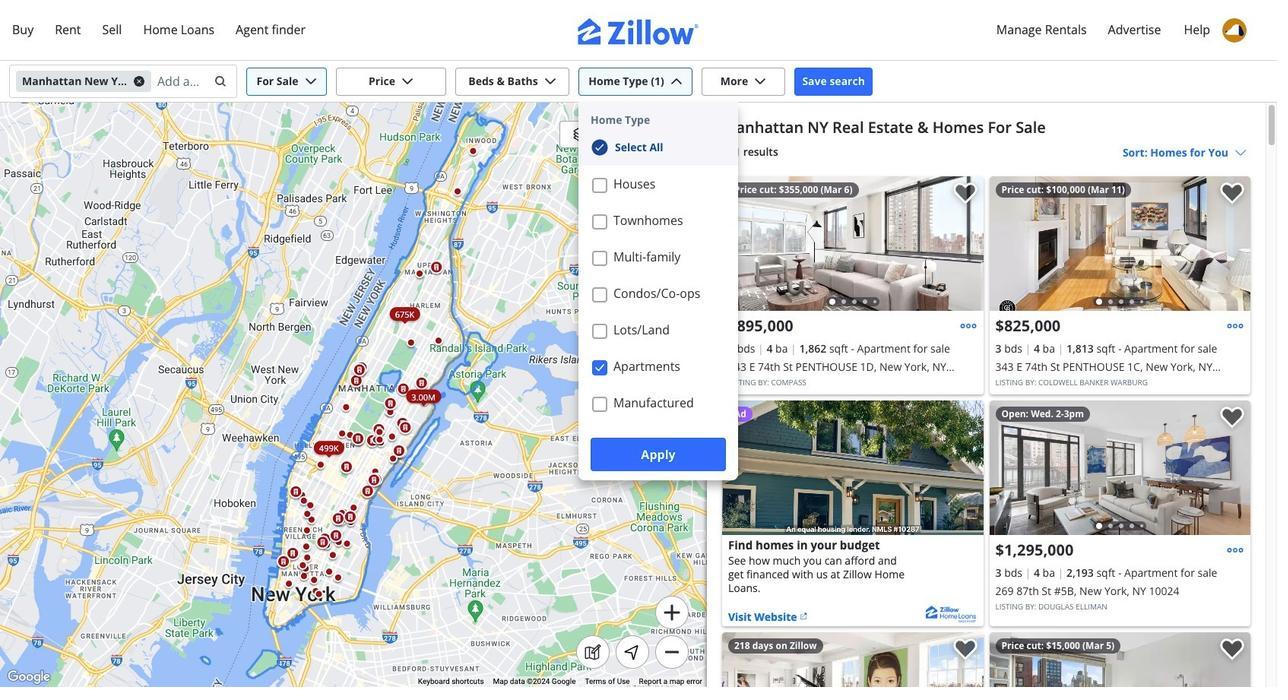 Task type: vqa. For each thing, say whether or not it's contained in the screenshot.
'Map' region
yes



Task type: describe. For each thing, give the bounding box(es) containing it.
your profile default icon image
[[1222, 18, 1247, 43]]

remove tag image
[[133, 75, 145, 87]]

filters element
[[0, 61, 1277, 480]]

zillow logo image
[[578, 18, 699, 45]]

343 e 74th st penthouse 1d, new york, ny 10021 image
[[722, 176, 983, 311]]

advertisement element
[[722, 401, 983, 626]]

google image
[[4, 667, 54, 687]]

property images, use arrow keys to navigate, image 1 of 10 group
[[989, 176, 1250, 315]]

map-zoom-control-buttons group
[[655, 596, 689, 669]]

clear field image
[[212, 75, 224, 87]]

269 87th st #5b, new york, ny 10024 image
[[989, 401, 1250, 535]]



Task type: locate. For each thing, give the bounding box(es) containing it.
map region
[[0, 6, 882, 687]]

main navigation
[[0, 0, 1277, 61]]

343 e 74th st penthouse 1c, new york, ny 10021 image
[[989, 176, 1250, 311]]

None checkbox
[[592, 287, 607, 302], [592, 323, 607, 339], [592, 360, 607, 375], [592, 396, 607, 412], [592, 287, 607, 302], [592, 323, 607, 339], [592, 360, 607, 375], [592, 396, 607, 412]]

None checkbox
[[592, 177, 607, 193], [592, 214, 607, 229], [592, 250, 607, 266], [592, 177, 607, 193], [592, 214, 607, 229], [592, 250, 607, 266]]

Add another location text field
[[157, 69, 204, 93]]

995 5th ave floor 16, new york, ny 10028 image
[[722, 632, 983, 687]]

242 e 25th st apt 10a, new york, ny 10010 image
[[989, 632, 1250, 687]]

main content
[[707, 103, 1266, 687]]

property images, use arrow keys to navigate, image 1 of 20 group
[[989, 401, 1250, 539]]

location outline image
[[623, 643, 642, 661]]

property images, use arrow keys to navigate, image 1 of 17 group
[[722, 176, 983, 315]]



